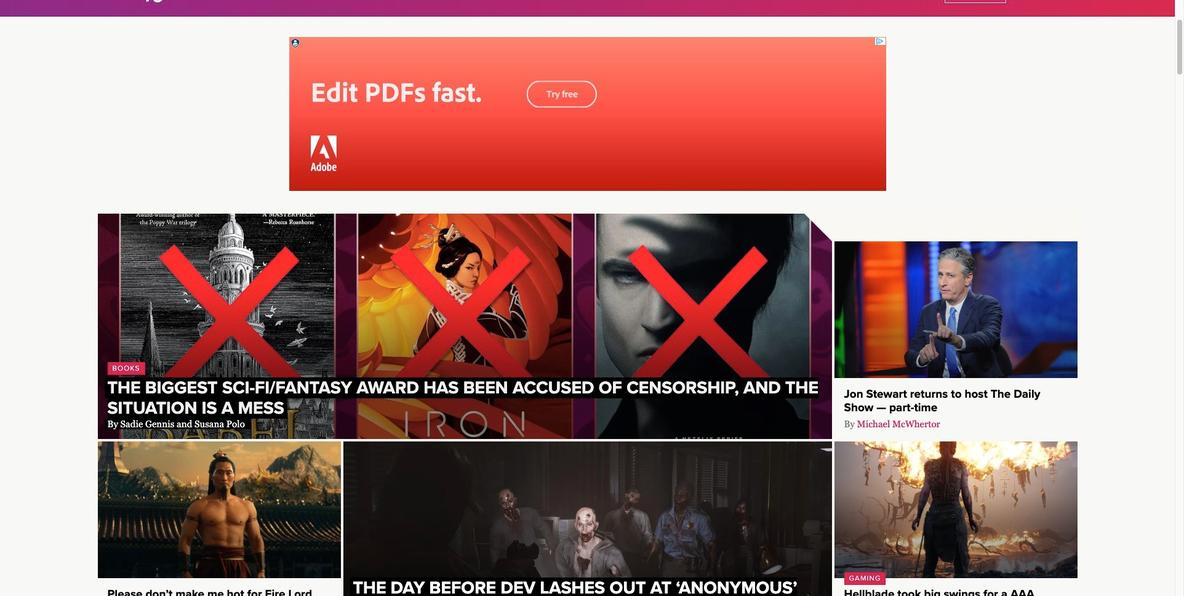 Task type: describe. For each thing, give the bounding box(es) containing it.
advertisement element
[[289, 37, 887, 191]]

senua standing in front of a burning tree in hellblade: senua's sacrifice. image
[[835, 441, 1078, 578]]



Task type: vqa. For each thing, say whether or not it's contained in the screenshot.
Advertisement element on the top
yes



Task type: locate. For each thing, give the bounding box(es) containing it.
shirtless daniel dae kim prepares for a duel in avatar: the last airbender image
[[98, 441, 341, 578]]

a collage of the covers of babel: or the necessity of violence and iron widow and the poster for netflix's sandman series, each with a red x over the image. in the background is the tiled logo of worldcon 2023. image
[[98, 214, 832, 439]]

jon stewart amidst hosting the daily show in 2015. image
[[835, 241, 1078, 378]]

a player character aims at a group of zombies in a dark room in a screenshot from the day before image
[[343, 441, 832, 596]]



